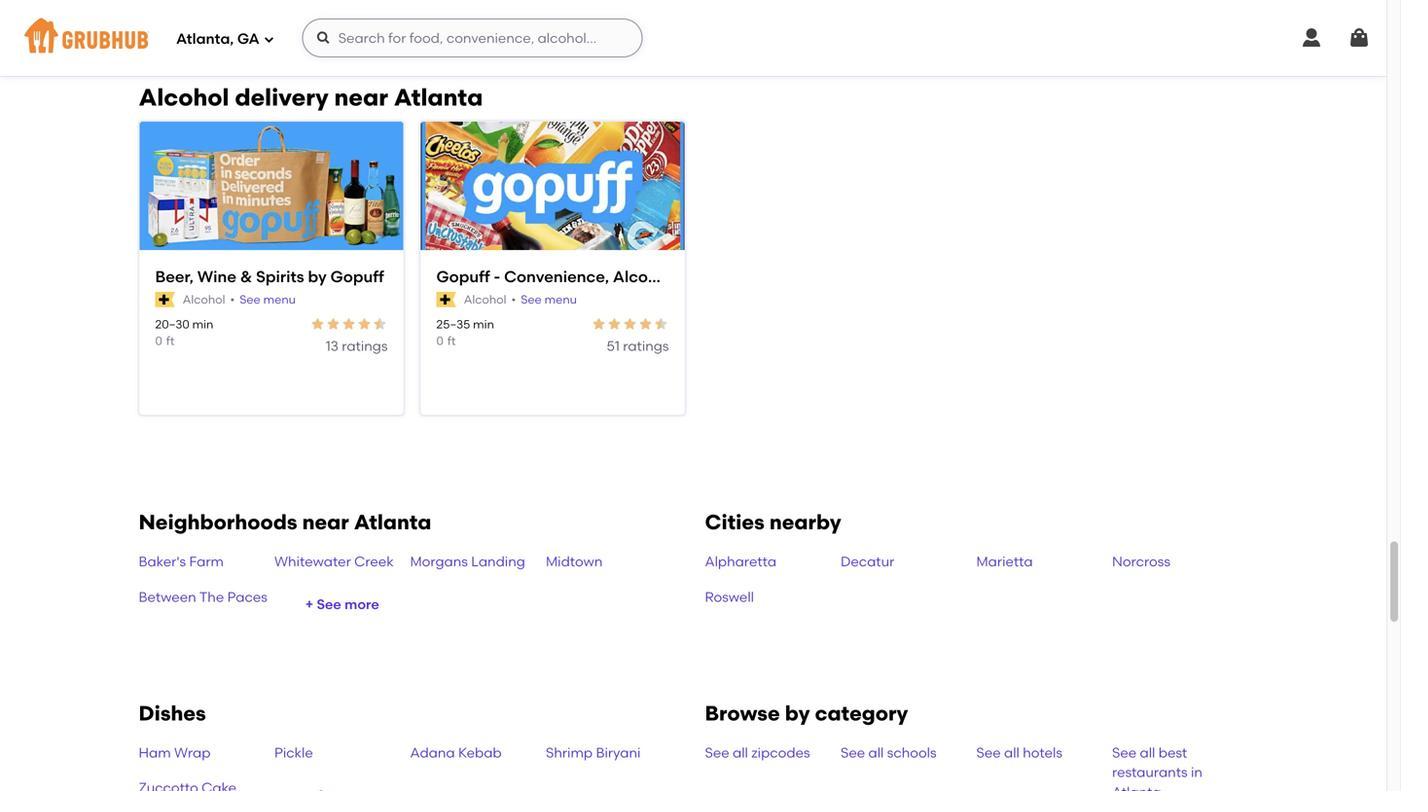 Task type: vqa. For each thing, say whether or not it's contained in the screenshot.
second Us from the left
no



Task type: describe. For each thing, give the bounding box(es) containing it.
alcohol for beer,
[[183, 292, 225, 307]]

alcohol • see menu for &
[[183, 292, 296, 307]]

landing
[[471, 553, 525, 570]]

0 horizontal spatial svg image
[[264, 34, 275, 45]]

hotels
[[1023, 744, 1063, 761]]

0 for gopuff - convenience, alcohol, & more
[[437, 334, 444, 348]]

ft for gopuff - convenience, alcohol, & more
[[448, 334, 456, 348]]

ft for beer, wine & spirits by gopuff
[[166, 334, 175, 348]]

creek
[[354, 553, 394, 570]]

in
[[1191, 764, 1203, 781]]

pickle link
[[274, 743, 410, 763]]

see all best restaurants in atlanta link
[[1113, 743, 1248, 791]]

all for schools
[[869, 744, 884, 761]]

see down convenience,
[[521, 292, 542, 307]]

shrimp
[[546, 744, 593, 761]]

all for best
[[1140, 744, 1156, 761]]

biryani
[[596, 744, 641, 761]]

see all best restaurants in atlanta
[[1113, 744, 1203, 791]]

decatur
[[841, 553, 895, 570]]

ham
[[139, 744, 171, 761]]

marietta
[[977, 553, 1033, 570]]

ga
[[237, 30, 260, 48]]

morgans
[[410, 553, 468, 570]]

51 ratings
[[607, 338, 669, 355]]

gopuff - convenience, alcohol, & more
[[437, 267, 734, 286]]

0 vertical spatial near
[[334, 83, 388, 112]]

see all schools link
[[841, 743, 977, 791]]

decatur link
[[841, 552, 977, 572]]

baker's
[[139, 553, 186, 570]]

wrap
[[174, 744, 211, 761]]

midtown link
[[546, 552, 682, 572]]

delivery
[[235, 83, 329, 112]]

2 & from the left
[[679, 267, 692, 286]]

alcohol,
[[613, 267, 676, 286]]

13 ratings
[[326, 338, 388, 355]]

main navigation navigation
[[0, 0, 1387, 76]]

spirits
[[256, 267, 304, 286]]

see menu link for convenience,
[[521, 291, 577, 308]]

restaurants
[[1113, 764, 1188, 781]]

see menu link for &
[[240, 291, 296, 308]]

51
[[607, 338, 620, 355]]

gopuff - convenience, alcohol, & more link
[[437, 266, 734, 288]]

norcross
[[1113, 553, 1171, 570]]

svg image
[[1300, 26, 1324, 50]]

whitewater
[[274, 553, 351, 570]]

13
[[326, 338, 339, 355]]

shrimp biryani link
[[546, 743, 682, 763]]

adana kebab
[[410, 744, 502, 761]]

pickle
[[274, 744, 313, 761]]

between the paces link
[[139, 587, 274, 622]]

min for gopuff
[[473, 317, 494, 331]]

+
[[305, 596, 314, 613]]

0 vertical spatial atlanta
[[394, 83, 483, 112]]

• for &
[[230, 292, 235, 307]]

adana kebab link
[[410, 743, 546, 763]]

more
[[695, 267, 734, 286]]

menu for &
[[263, 292, 296, 307]]

see down beer, wine & spirits by gopuff
[[240, 292, 261, 307]]

see all schools
[[841, 744, 937, 761]]

cities
[[705, 510, 765, 535]]

the
[[199, 589, 224, 605]]

see all hotels link
[[977, 743, 1113, 791]]

schools
[[887, 744, 937, 761]]

gopuff - convenience, alcohol, & more delivery image
[[421, 122, 685, 252]]

more
[[345, 596, 379, 613]]

min for beer,
[[192, 317, 213, 331]]

adana
[[410, 744, 455, 761]]

0 for beer, wine & spirits by gopuff
[[155, 334, 162, 348]]

neighborhoods near atlanta
[[139, 510, 432, 535]]

1 vertical spatial atlanta
[[354, 510, 432, 535]]

neighborhoods
[[139, 510, 297, 535]]

between the paces + see more
[[139, 589, 379, 613]]

alcohol for gopuff
[[464, 292, 507, 307]]



Task type: locate. For each thing, give the bounding box(es) containing it.
1 all from the left
[[733, 744, 748, 761]]

see menu link down beer, wine & spirits by gopuff
[[240, 291, 296, 308]]

all for zipcodes
[[733, 744, 748, 761]]

alcohol down "-"
[[464, 292, 507, 307]]

morgans landing
[[410, 553, 525, 570]]

gopuff up 13 ratings
[[331, 267, 384, 286]]

wine
[[197, 267, 236, 286]]

ratings right 51
[[623, 338, 669, 355]]

see inside between the paces + see more
[[317, 596, 341, 613]]

• for convenience,
[[511, 292, 516, 307]]

0 horizontal spatial by
[[308, 267, 327, 286]]

all for hotels
[[1004, 744, 1020, 761]]

0 vertical spatial by
[[308, 267, 327, 286]]

menu for convenience,
[[545, 292, 577, 307]]

see down browse
[[705, 744, 730, 761]]

alpharetta link
[[705, 552, 841, 572]]

1 ratings from the left
[[342, 338, 388, 355]]

2 menu from the left
[[545, 292, 577, 307]]

& right wine
[[240, 267, 252, 286]]

•
[[230, 292, 235, 307], [511, 292, 516, 307]]

2 horizontal spatial svg image
[[1348, 26, 1371, 50]]

1 horizontal spatial gopuff
[[437, 267, 490, 286]]

2 alcohol • see menu from the left
[[464, 292, 577, 307]]

norcross link
[[1113, 552, 1248, 572]]

see down the category at the bottom
[[841, 744, 865, 761]]

min
[[192, 317, 213, 331], [473, 317, 494, 331]]

marietta link
[[977, 552, 1113, 572]]

min inside 20–30 min 0 ft
[[192, 317, 213, 331]]

farm
[[189, 553, 224, 570]]

1 menu from the left
[[263, 292, 296, 307]]

menu down spirits
[[263, 292, 296, 307]]

&
[[240, 267, 252, 286], [679, 267, 692, 286]]

browse
[[705, 701, 780, 726]]

1 vertical spatial by
[[785, 701, 810, 726]]

alcohol • see menu for convenience,
[[464, 292, 577, 307]]

+ see more button
[[274, 587, 410, 622]]

roswell
[[705, 589, 754, 605]]

svg image right svg image
[[1348, 26, 1371, 50]]

0 horizontal spatial ratings
[[342, 338, 388, 355]]

all up restaurants at the right
[[1140, 744, 1156, 761]]

alcohol • see menu down wine
[[183, 292, 296, 307]]

25–35 min 0 ft
[[437, 317, 494, 348]]

ratings
[[342, 338, 388, 355], [623, 338, 669, 355]]

• down wine
[[230, 292, 235, 307]]

ratings for by
[[342, 338, 388, 355]]

paces
[[227, 589, 268, 605]]

whitewater creek
[[274, 553, 394, 570]]

0 down the 25–35
[[437, 334, 444, 348]]

4 all from the left
[[1140, 744, 1156, 761]]

convenience,
[[504, 267, 609, 286]]

1 horizontal spatial •
[[511, 292, 516, 307]]

ft down 20–30 at the top left
[[166, 334, 175, 348]]

1 vertical spatial near
[[302, 510, 349, 535]]

1 0 from the left
[[155, 334, 162, 348]]

& left more
[[679, 267, 692, 286]]

ratings right 13
[[342, 338, 388, 355]]

see up restaurants at the right
[[1113, 744, 1137, 761]]

atlanta down 'search for food, convenience, alcohol...' search field
[[394, 83, 483, 112]]

0 horizontal spatial •
[[230, 292, 235, 307]]

between
[[139, 589, 196, 605]]

beer, wine & spirits by gopuff delivery image
[[140, 122, 403, 252]]

1 horizontal spatial menu
[[545, 292, 577, 307]]

min inside the '25–35 min 0 ft'
[[473, 317, 494, 331]]

gopuff
[[331, 267, 384, 286], [437, 267, 490, 286]]

• down convenience,
[[511, 292, 516, 307]]

1 horizontal spatial by
[[785, 701, 810, 726]]

0 horizontal spatial menu
[[263, 292, 296, 307]]

svg image
[[1348, 26, 1371, 50], [316, 30, 332, 46], [264, 34, 275, 45]]

1 horizontal spatial see menu link
[[521, 291, 577, 308]]

alcohol delivery near atlanta
[[139, 83, 483, 112]]

1 • from the left
[[230, 292, 235, 307]]

min right 20–30 at the top left
[[192, 317, 213, 331]]

1 horizontal spatial alcohol • see menu
[[464, 292, 577, 307]]

kebab
[[458, 744, 502, 761]]

ham wrap
[[139, 744, 211, 761]]

by
[[308, 267, 327, 286], [785, 701, 810, 726]]

alcohol down atlanta,
[[139, 83, 229, 112]]

subscription pass image
[[155, 292, 175, 308]]

near right delivery
[[334, 83, 388, 112]]

see menu link down convenience,
[[521, 291, 577, 308]]

star icon image
[[310, 316, 326, 332], [326, 316, 341, 332], [341, 316, 357, 332], [357, 316, 372, 332], [372, 316, 388, 332], [372, 316, 388, 332], [591, 316, 607, 332], [607, 316, 622, 332], [622, 316, 638, 332], [638, 316, 654, 332], [654, 316, 669, 332], [654, 316, 669, 332]]

1 horizontal spatial ratings
[[623, 338, 669, 355]]

ft down the 25–35
[[448, 334, 456, 348]]

all left 'schools'
[[869, 744, 884, 761]]

1 horizontal spatial min
[[473, 317, 494, 331]]

menu down convenience,
[[545, 292, 577, 307]]

baker's farm
[[139, 553, 224, 570]]

atlanta down restaurants at the right
[[1113, 784, 1162, 791]]

atlanta, ga
[[176, 30, 260, 48]]

1 ft from the left
[[166, 334, 175, 348]]

see all zipcodes
[[705, 744, 810, 761]]

see inside see all best restaurants in atlanta
[[1113, 744, 1137, 761]]

category
[[815, 701, 909, 726]]

see
[[240, 292, 261, 307], [521, 292, 542, 307], [317, 596, 341, 613], [705, 744, 730, 761], [841, 744, 865, 761], [977, 744, 1001, 761], [1113, 744, 1137, 761]]

alcohol
[[139, 83, 229, 112], [183, 292, 225, 307], [464, 292, 507, 307]]

browse by category
[[705, 701, 909, 726]]

all inside see all best restaurants in atlanta
[[1140, 744, 1156, 761]]

zipcodes
[[752, 744, 810, 761]]

1 & from the left
[[240, 267, 252, 286]]

dishes
[[139, 701, 206, 726]]

see right +
[[317, 596, 341, 613]]

alpharetta
[[705, 553, 777, 570]]

alcohol down wine
[[183, 292, 225, 307]]

2 • from the left
[[511, 292, 516, 307]]

-
[[494, 267, 501, 286]]

1 horizontal spatial 0
[[437, 334, 444, 348]]

min right the 25–35
[[473, 317, 494, 331]]

all down browse
[[733, 744, 748, 761]]

see left hotels
[[977, 744, 1001, 761]]

see menu link
[[240, 291, 296, 308], [521, 291, 577, 308]]

alcohol • see menu down "-"
[[464, 292, 577, 307]]

2 0 from the left
[[437, 334, 444, 348]]

2 ratings from the left
[[623, 338, 669, 355]]

20–30
[[155, 317, 190, 331]]

morgans landing link
[[410, 552, 546, 572]]

svg image right ga
[[264, 34, 275, 45]]

see all zipcodes link
[[705, 743, 841, 791]]

alcohol • see menu
[[183, 292, 296, 307], [464, 292, 577, 307]]

3 all from the left
[[1004, 744, 1020, 761]]

25–35
[[437, 317, 470, 331]]

atlanta up creek
[[354, 510, 432, 535]]

best
[[1159, 744, 1188, 761]]

subscription pass image
[[437, 292, 456, 308]]

2 all from the left
[[869, 744, 884, 761]]

1 see menu link from the left
[[240, 291, 296, 308]]

atlanta,
[[176, 30, 234, 48]]

nearby
[[770, 510, 842, 535]]

1 min from the left
[[192, 317, 213, 331]]

2 gopuff from the left
[[437, 267, 490, 286]]

Search for food, convenience, alcohol... search field
[[302, 18, 643, 57]]

2 see menu link from the left
[[521, 291, 577, 308]]

all left hotels
[[1004, 744, 1020, 761]]

0 horizontal spatial see menu link
[[240, 291, 296, 308]]

20–30 min 0 ft
[[155, 317, 213, 348]]

see all hotels
[[977, 744, 1063, 761]]

midtown
[[546, 553, 603, 570]]

shrimp biryani
[[546, 744, 641, 761]]

0 horizontal spatial alcohol • see menu
[[183, 292, 296, 307]]

by right spirits
[[308, 267, 327, 286]]

1 horizontal spatial ft
[[448, 334, 456, 348]]

svg image up alcohol delivery near atlanta
[[316, 30, 332, 46]]

ft inside the '25–35 min 0 ft'
[[448, 334, 456, 348]]

whitewater creek link
[[274, 552, 410, 572]]

0 horizontal spatial min
[[192, 317, 213, 331]]

1 horizontal spatial &
[[679, 267, 692, 286]]

0 horizontal spatial ft
[[166, 334, 175, 348]]

1 gopuff from the left
[[331, 267, 384, 286]]

0 inside the '25–35 min 0 ft'
[[437, 334, 444, 348]]

gopuff up subscription pass icon
[[437, 267, 490, 286]]

0 down 20–30 at the top left
[[155, 334, 162, 348]]

1 alcohol • see menu from the left
[[183, 292, 296, 307]]

ham wrap link
[[139, 743, 274, 763]]

ft inside 20–30 min 0 ft
[[166, 334, 175, 348]]

beer, wine & spirits by gopuff link
[[155, 266, 388, 288]]

cities nearby
[[705, 510, 842, 535]]

2 vertical spatial atlanta
[[1113, 784, 1162, 791]]

0 horizontal spatial gopuff
[[331, 267, 384, 286]]

ratings for &
[[623, 338, 669, 355]]

1 horizontal spatial svg image
[[316, 30, 332, 46]]

0 inside 20–30 min 0 ft
[[155, 334, 162, 348]]

near up whitewater creek
[[302, 510, 349, 535]]

roswell link
[[705, 587, 841, 607]]

by up "zipcodes"
[[785, 701, 810, 726]]

0
[[155, 334, 162, 348], [437, 334, 444, 348]]

beer, wine & spirits by gopuff
[[155, 267, 384, 286]]

0 horizontal spatial 0
[[155, 334, 162, 348]]

beer,
[[155, 267, 194, 286]]

atlanta
[[394, 83, 483, 112], [354, 510, 432, 535], [1113, 784, 1162, 791]]

atlanta inside see all best restaurants in atlanta
[[1113, 784, 1162, 791]]

2 ft from the left
[[448, 334, 456, 348]]

baker's farm link
[[139, 552, 274, 572]]

menu
[[263, 292, 296, 307], [545, 292, 577, 307]]

near
[[334, 83, 388, 112], [302, 510, 349, 535]]

0 horizontal spatial &
[[240, 267, 252, 286]]

2 min from the left
[[473, 317, 494, 331]]



